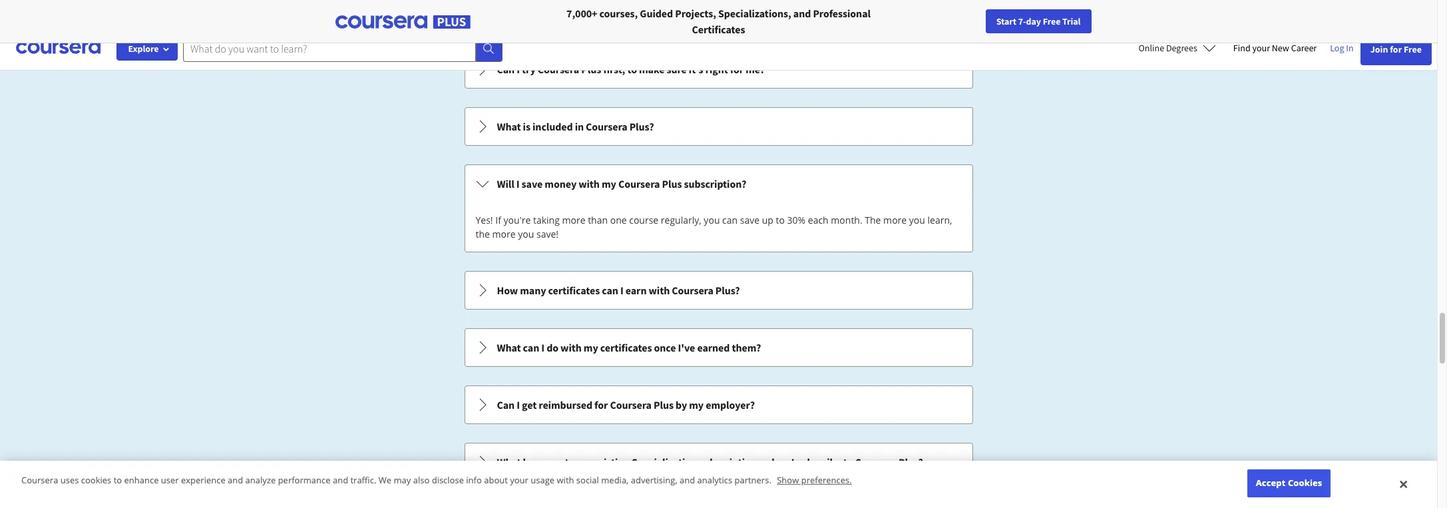 Task type: locate. For each thing, give the bounding box(es) containing it.
for right reimbursed
[[595, 398, 608, 411]]

to right the up
[[776, 214, 785, 226]]

may
[[394, 474, 411, 486]]

i left earn
[[621, 284, 624, 297]]

free right join
[[1404, 43, 1422, 55]]

specializations,
[[718, 7, 792, 20]]

with right do
[[561, 341, 582, 354]]

None search field
[[183, 35, 503, 62]]

what left do
[[497, 341, 521, 354]]

save inside yes! if you're taking more than one course regularly, you can save up to 30% each month. the more you learn, the more you save!
[[740, 214, 760, 226]]

2 horizontal spatial more
[[884, 214, 907, 226]]

course
[[629, 214, 659, 226]]

media,
[[601, 474, 629, 486]]

0 vertical spatial plus?
[[630, 120, 654, 133]]

1 vertical spatial what
[[497, 341, 521, 354]]

log in
[[1331, 42, 1354, 54]]

coursera right subscribe
[[855, 455, 897, 469]]

coursera right earn
[[672, 284, 714, 297]]

what can i do with my certificates once i've earned them?
[[497, 341, 761, 354]]

certificates
[[692, 23, 745, 36]]

once
[[654, 341, 676, 354]]

what
[[497, 120, 521, 133], [497, 341, 521, 354], [497, 455, 521, 469]]

0 vertical spatial what
[[497, 120, 521, 133]]

subscription?
[[684, 177, 747, 190]]

more
[[562, 214, 586, 226], [884, 214, 907, 226], [492, 228, 516, 240]]

1 vertical spatial for
[[730, 63, 744, 76]]

certificates inside dropdown button
[[548, 284, 600, 297]]

your
[[1253, 42, 1270, 54], [510, 474, 529, 486]]

1 what from the top
[[497, 120, 521, 133]]

money
[[545, 177, 577, 190]]

what for what happens to my existing specialization subscriptions when i subscribe to coursera plus?
[[497, 455, 521, 469]]

included
[[533, 120, 573, 133]]

2 horizontal spatial for
[[1390, 43, 1402, 55]]

month.
[[831, 214, 863, 226]]

what inside dropdown button
[[497, 341, 521, 354]]

0 horizontal spatial more
[[492, 228, 516, 240]]

2 vertical spatial can
[[523, 341, 539, 354]]

0 vertical spatial for
[[1390, 43, 1402, 55]]

and left "analytics"
[[680, 474, 695, 486]]

coursera right try
[[538, 63, 579, 76]]

certificates
[[548, 284, 600, 297], [600, 341, 652, 354]]

what happens to my existing specialization subscriptions when i subscribe to coursera plus? button
[[465, 443, 972, 481]]

right
[[706, 63, 728, 76]]

1 horizontal spatial save
[[740, 214, 760, 226]]

your right about
[[510, 474, 529, 486]]

online
[[1139, 42, 1165, 54]]

them?
[[732, 341, 761, 354]]

30%
[[787, 214, 806, 226]]

save left the up
[[740, 214, 760, 226]]

list
[[463, 49, 974, 508]]

is
[[523, 120, 531, 133]]

each
[[808, 214, 829, 226]]

more right the
[[884, 214, 907, 226]]

join for free
[[1371, 43, 1422, 55]]

0 horizontal spatial your
[[510, 474, 529, 486]]

free right day
[[1043, 15, 1061, 27]]

explore button
[[117, 37, 178, 61]]

0 vertical spatial save
[[522, 177, 543, 190]]

how many certificates can i earn with coursera plus? button
[[465, 272, 972, 309]]

can left try
[[497, 63, 515, 76]]

plus left first,
[[581, 63, 601, 76]]

you down you're
[[518, 228, 534, 240]]

and left professional
[[794, 7, 811, 20]]

find your new career link
[[1227, 40, 1324, 57]]

certificates left once
[[600, 341, 652, 354]]

in
[[575, 120, 584, 133]]

make
[[639, 63, 665, 76]]

join
[[1371, 43, 1389, 55]]

to inside yes! if you're taking more than one course regularly, you can save up to 30% each month. the more you learn, the more you save!
[[776, 214, 785, 226]]

earn
[[626, 284, 647, 297]]

plus left by at the bottom left
[[654, 398, 674, 411]]

also
[[413, 474, 430, 486]]

how
[[497, 284, 518, 297]]

do
[[547, 341, 559, 354]]

2 can from the top
[[497, 398, 515, 411]]

will
[[497, 177, 514, 190]]

1 vertical spatial plus?
[[716, 284, 740, 297]]

1 vertical spatial can
[[497, 398, 515, 411]]

plus
[[581, 63, 601, 76], [662, 177, 682, 190], [654, 398, 674, 411]]

1 vertical spatial free
[[1404, 43, 1422, 55]]

analyze
[[245, 474, 276, 486]]

1 horizontal spatial free
[[1404, 43, 1422, 55]]

governments link
[[282, 0, 369, 27]]

first,
[[603, 63, 625, 76]]

social
[[577, 474, 599, 486]]

you left learn,
[[909, 214, 925, 226]]

new
[[1272, 42, 1290, 54]]

what happens to my existing specialization subscriptions when i subscribe to coursera plus?
[[497, 455, 923, 469]]

with right money
[[579, 177, 600, 190]]

1 vertical spatial save
[[740, 214, 760, 226]]

and inside 7,000+ courses, guided projects, specializations, and professional certificates
[[794, 7, 811, 20]]

1 horizontal spatial can
[[602, 284, 618, 297]]

can for can i try coursera plus first, to make sure it's right for me?
[[497, 63, 515, 76]]

0 horizontal spatial plus?
[[630, 120, 654, 133]]

what is included in coursera plus?
[[497, 120, 654, 133]]

start
[[997, 15, 1017, 27]]

coursera uses cookies to enhance user experience and analyze performance and traffic. we may also disclose info about your usage with social media, advertising, and analytics partners. show preferences.
[[21, 474, 852, 486]]

2 vertical spatial plus?
[[899, 455, 923, 469]]

what for what can i do with my certificates once i've earned them?
[[497, 341, 521, 354]]

can left get
[[497, 398, 515, 411]]

coursera left by at the bottom left
[[610, 398, 652, 411]]

what up about
[[497, 455, 521, 469]]

and
[[794, 7, 811, 20], [228, 474, 243, 486], [333, 474, 348, 486], [680, 474, 695, 486]]

0 vertical spatial certificates
[[548, 284, 600, 297]]

coursera up course in the top of the page
[[619, 177, 660, 190]]

to right cookies
[[114, 474, 122, 486]]

2 horizontal spatial can
[[723, 214, 738, 226]]

more down if
[[492, 228, 516, 240]]

save right will
[[522, 177, 543, 190]]

1 horizontal spatial your
[[1253, 42, 1270, 54]]

coursera
[[538, 63, 579, 76], [586, 120, 628, 133], [619, 177, 660, 190], [672, 284, 714, 297], [610, 398, 652, 411], [855, 455, 897, 469], [21, 474, 58, 486]]

show preferences. link
[[777, 474, 852, 486]]

coursera inside what happens to my existing specialization subscriptions when i subscribe to coursera plus? dropdown button
[[855, 455, 897, 469]]

with inside dropdown button
[[561, 341, 582, 354]]

for right join
[[1390, 43, 1402, 55]]

2 what from the top
[[497, 341, 521, 354]]

certificates inside dropdown button
[[600, 341, 652, 354]]

more left than
[[562, 214, 586, 226]]

can left the up
[[723, 214, 738, 226]]

0 vertical spatial your
[[1253, 42, 1270, 54]]

0 horizontal spatial you
[[518, 228, 534, 240]]

career
[[1292, 42, 1317, 54]]

with left social
[[557, 474, 574, 486]]

can left do
[[523, 341, 539, 354]]

to
[[627, 63, 637, 76], [776, 214, 785, 226], [565, 455, 575, 469], [843, 455, 853, 469], [114, 474, 122, 486]]

i left do
[[542, 341, 545, 354]]

0 vertical spatial can
[[497, 63, 515, 76]]

plus?
[[630, 120, 654, 133], [716, 284, 740, 297], [899, 455, 923, 469]]

0 horizontal spatial save
[[522, 177, 543, 190]]

up
[[762, 214, 774, 226]]

for left me?
[[730, 63, 744, 76]]

coursera right the in
[[586, 120, 628, 133]]

if
[[496, 214, 501, 226]]

plus up regularly,
[[662, 177, 682, 190]]

can
[[497, 63, 515, 76], [497, 398, 515, 411]]

1 can from the top
[[497, 63, 515, 76]]

my right do
[[584, 341, 598, 354]]

0 vertical spatial can
[[723, 214, 738, 226]]

can i get reimbursed for coursera plus by my employer?
[[497, 398, 755, 411]]

can left earn
[[602, 284, 618, 297]]

guided
[[640, 7, 673, 20]]

What do you want to learn? text field
[[183, 35, 476, 62]]

2 vertical spatial what
[[497, 455, 521, 469]]

certificates right many
[[548, 284, 600, 297]]

coursera inside can i get reimbursed for coursera plus by my employer? dropdown button
[[610, 398, 652, 411]]

0 horizontal spatial can
[[523, 341, 539, 354]]

uses
[[60, 474, 79, 486]]

i left get
[[517, 398, 520, 411]]

your right find
[[1253, 42, 1270, 54]]

list item
[[464, 500, 973, 508]]

you right regularly,
[[704, 214, 720, 226]]

courses,
[[600, 7, 638, 20]]

0 horizontal spatial free
[[1043, 15, 1061, 27]]

0 vertical spatial free
[[1043, 15, 1061, 27]]

i inside dropdown button
[[542, 341, 545, 354]]

user
[[161, 474, 179, 486]]

1 vertical spatial can
[[602, 284, 618, 297]]

and left traffic. at the left bottom
[[333, 474, 348, 486]]

employer?
[[706, 398, 755, 411]]

1 horizontal spatial more
[[562, 214, 586, 226]]

me?
[[746, 63, 765, 76]]

what is included in coursera plus? button
[[465, 108, 972, 145]]

we
[[379, 474, 392, 486]]

can
[[723, 214, 738, 226], [602, 284, 618, 297], [523, 341, 539, 354]]

i've
[[678, 341, 695, 354]]

specialization
[[632, 455, 697, 469]]

performance
[[278, 474, 331, 486]]

will i save money with my coursera plus subscription? button
[[465, 165, 972, 202]]

2 vertical spatial for
[[595, 398, 608, 411]]

will i save money with my coursera plus subscription?
[[497, 177, 747, 190]]

0 horizontal spatial for
[[595, 398, 608, 411]]

1 horizontal spatial plus?
[[716, 284, 740, 297]]

save
[[522, 177, 543, 190], [740, 214, 760, 226]]

what left is
[[497, 120, 521, 133]]

3 what from the top
[[497, 455, 521, 469]]

find your new career
[[1234, 42, 1317, 54]]

1 vertical spatial certificates
[[600, 341, 652, 354]]

with
[[579, 177, 600, 190], [649, 284, 670, 297], [561, 341, 582, 354], [557, 474, 574, 486]]

cookies
[[81, 474, 111, 486]]



Task type: vqa. For each thing, say whether or not it's contained in the screenshot.
Advancing Higher Education With Industry Micro-Credentials
no



Task type: describe. For each thing, give the bounding box(es) containing it.
what can i do with my certificates once i've earned them? button
[[465, 329, 972, 366]]

7-
[[1019, 15, 1026, 27]]

advertising,
[[631, 474, 678, 486]]

coursera inside what is included in coursera plus? dropdown button
[[586, 120, 628, 133]]

yes! if you're taking more than one course regularly, you can save up to 30% each month. the more you learn, the more you save!
[[476, 214, 952, 240]]

day
[[1026, 15, 1041, 27]]

online degrees button
[[1128, 33, 1227, 63]]

my up one
[[602, 177, 616, 190]]

my up social
[[577, 455, 591, 469]]

i right will
[[517, 177, 520, 190]]

analytics
[[698, 474, 733, 486]]

1 vertical spatial plus
[[662, 177, 682, 190]]

for inside 'link'
[[1390, 43, 1402, 55]]

coursera image
[[16, 37, 101, 59]]

1 horizontal spatial for
[[730, 63, 744, 76]]

learn,
[[928, 214, 952, 226]]

one
[[610, 214, 627, 226]]

preferences.
[[801, 474, 852, 486]]

accept
[[1256, 477, 1286, 489]]

cookies
[[1288, 477, 1323, 489]]

save inside dropdown button
[[522, 177, 543, 190]]

projects,
[[675, 7, 716, 20]]

how many certificates can i earn with coursera plus?
[[497, 284, 740, 297]]

start 7-day free trial button
[[986, 9, 1092, 33]]

the
[[865, 214, 881, 226]]

subscriptions
[[699, 455, 762, 469]]

it's
[[689, 63, 704, 76]]

partners.
[[735, 474, 772, 486]]

can i get reimbursed for coursera plus by my employer? button
[[465, 386, 972, 423]]

subscribe
[[797, 455, 841, 469]]

find
[[1234, 42, 1251, 54]]

about
[[484, 474, 508, 486]]

my inside dropdown button
[[584, 341, 598, 354]]

with right earn
[[649, 284, 670, 297]]

0 vertical spatial plus
[[581, 63, 601, 76]]

log
[[1331, 42, 1345, 54]]

you're
[[504, 214, 531, 226]]

experience
[[181, 474, 226, 486]]

log in link
[[1324, 40, 1361, 56]]

existing
[[593, 455, 630, 469]]

traffic.
[[351, 474, 376, 486]]

online degrees
[[1139, 42, 1198, 54]]

coursera inside can i try coursera plus first, to make sure it's right for me? dropdown button
[[538, 63, 579, 76]]

coursera plus image
[[335, 15, 470, 29]]

when
[[764, 455, 789, 469]]

explore
[[128, 43, 159, 55]]

the
[[476, 228, 490, 240]]

7,000+ courses, guided projects, specializations, and professional certificates
[[567, 7, 871, 36]]

2 horizontal spatial plus?
[[899, 455, 923, 469]]

regularly,
[[661, 214, 702, 226]]

list containing can i try coursera plus first, to make sure it's right for me?
[[463, 49, 974, 508]]

can i try coursera plus first, to make sure it's right for me?
[[497, 63, 765, 76]]

save!
[[537, 228, 559, 240]]

start 7-day free trial
[[997, 15, 1081, 27]]

by
[[676, 398, 687, 411]]

can i try coursera plus first, to make sure it's right for me? button
[[465, 51, 972, 88]]

and left analyze
[[228, 474, 243, 486]]

than
[[588, 214, 608, 226]]

i right when
[[791, 455, 795, 469]]

to right happens
[[565, 455, 575, 469]]

2 horizontal spatial you
[[909, 214, 925, 226]]

to up the preferences.
[[843, 455, 853, 469]]

in
[[1347, 42, 1354, 54]]

try
[[522, 63, 536, 76]]

coursera inside how many certificates can i earn with coursera plus? dropdown button
[[672, 284, 714, 297]]

many
[[520, 284, 546, 297]]

sure
[[667, 63, 687, 76]]

governments
[[302, 7, 364, 20]]

join for free link
[[1361, 33, 1432, 65]]

my right by at the bottom left
[[689, 398, 704, 411]]

to right first,
[[627, 63, 637, 76]]

1 horizontal spatial you
[[704, 214, 720, 226]]

coursera inside "will i save money with my coursera plus subscription?" dropdown button
[[619, 177, 660, 190]]

free inside join for free 'link'
[[1404, 43, 1422, 55]]

enhance
[[124, 474, 159, 486]]

coursera left uses
[[21, 474, 58, 486]]

can inside yes! if you're taking more than one course regularly, you can save up to 30% each month. the more you learn, the more you save!
[[723, 214, 738, 226]]

show
[[777, 474, 799, 486]]

usage
[[531, 474, 555, 486]]

what for what is included in coursera plus?
[[497, 120, 521, 133]]

taking
[[533, 214, 560, 226]]

free inside start 7-day free trial button
[[1043, 15, 1061, 27]]

1 vertical spatial your
[[510, 474, 529, 486]]

yes!
[[476, 214, 493, 226]]

can inside dropdown button
[[602, 284, 618, 297]]

can for can i get reimbursed for coursera plus by my employer?
[[497, 398, 515, 411]]

info
[[466, 474, 482, 486]]

degrees
[[1166, 42, 1198, 54]]

happens
[[523, 455, 563, 469]]

2 vertical spatial plus
[[654, 398, 674, 411]]

disclose
[[432, 474, 464, 486]]

can inside dropdown button
[[523, 341, 539, 354]]

i left try
[[517, 63, 520, 76]]

accept cookies
[[1256, 477, 1323, 489]]

reimbursed
[[539, 398, 593, 411]]



